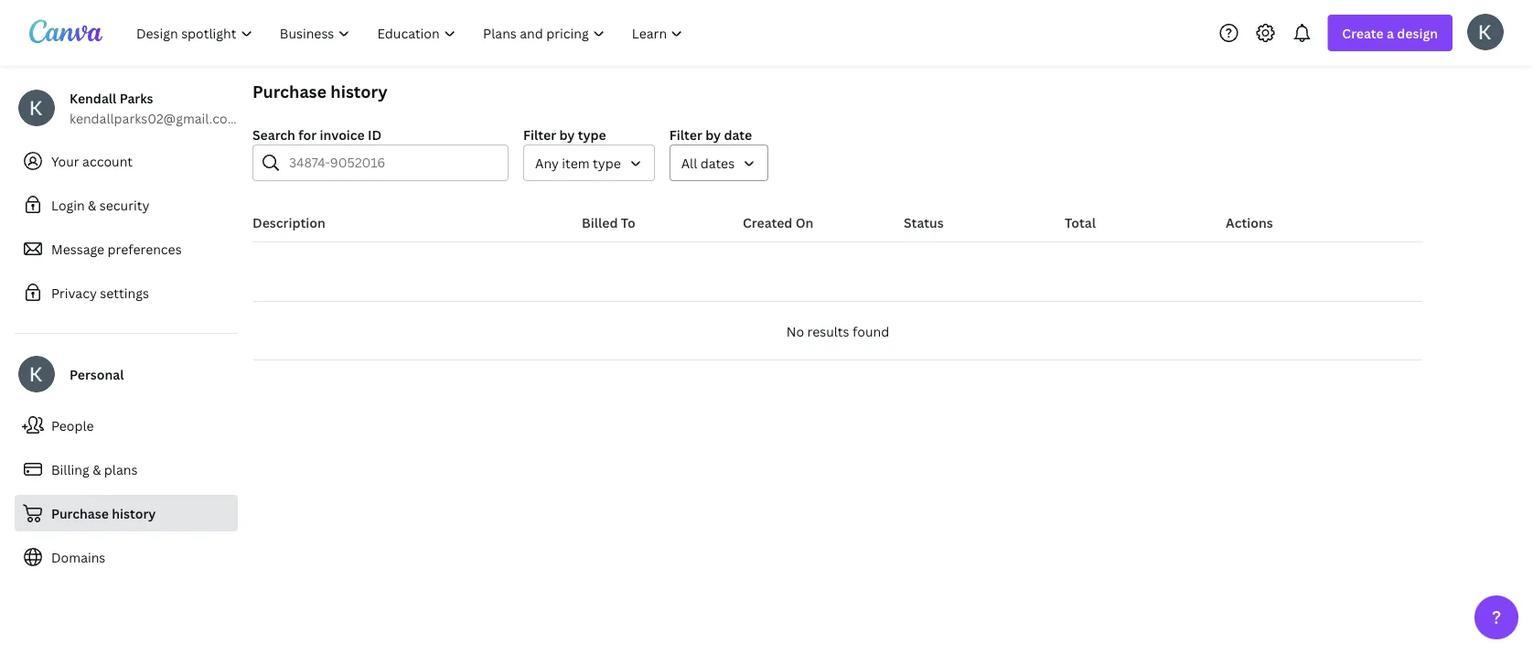 Task type: locate. For each thing, give the bounding box(es) containing it.
purchase history up 'search for invoice id' on the left top of the page
[[253, 80, 388, 102]]

invoice
[[320, 126, 365, 143]]

domains link
[[15, 539, 238, 576]]

2 filter from the left
[[670, 126, 703, 143]]

type
[[578, 126, 606, 143], [593, 154, 621, 172]]

& left the "plans"
[[93, 461, 101, 478]]

1 horizontal spatial purchase
[[253, 80, 327, 102]]

purchase history
[[253, 80, 388, 102], [51, 505, 156, 522]]

1 vertical spatial type
[[593, 154, 621, 172]]

billed
[[582, 214, 618, 231]]

1 filter from the left
[[523, 126, 556, 143]]

All dates button
[[670, 145, 769, 181]]

dates
[[701, 154, 735, 172]]

description
[[253, 214, 326, 231]]

domains
[[51, 549, 106, 566]]

privacy settings link
[[15, 275, 238, 311]]

history
[[331, 80, 388, 102], [112, 505, 156, 522]]

create a design
[[1343, 24, 1439, 42]]

1 horizontal spatial filter
[[670, 126, 703, 143]]

privacy settings
[[51, 284, 149, 302]]

parks
[[120, 89, 153, 107]]

plans
[[104, 461, 138, 478]]

& for login
[[88, 196, 96, 214]]

message preferences
[[51, 240, 182, 258]]

by up item at left
[[559, 126, 575, 143]]

results
[[808, 323, 850, 340]]

created on
[[743, 214, 814, 231]]

people
[[51, 417, 94, 434]]

& right login
[[88, 196, 96, 214]]

1 by from the left
[[559, 126, 575, 143]]

type for any item type
[[593, 154, 621, 172]]

1 horizontal spatial by
[[706, 126, 721, 143]]

date
[[724, 126, 752, 143]]

&
[[88, 196, 96, 214], [93, 461, 101, 478]]

1 horizontal spatial history
[[331, 80, 388, 102]]

preferences
[[108, 240, 182, 258]]

type right item at left
[[593, 154, 621, 172]]

0 horizontal spatial history
[[112, 505, 156, 522]]

purchase history down the "billing & plans"
[[51, 505, 156, 522]]

filter up the all
[[670, 126, 703, 143]]

by left date
[[706, 126, 721, 143]]

billing & plans
[[51, 461, 138, 478]]

filter by type
[[523, 126, 606, 143]]

0 horizontal spatial by
[[559, 126, 575, 143]]

0 horizontal spatial purchase
[[51, 505, 109, 522]]

0 horizontal spatial purchase history
[[51, 505, 156, 522]]

filter
[[523, 126, 556, 143], [670, 126, 703, 143]]

privacy
[[51, 284, 97, 302]]

type for filter by type
[[578, 126, 606, 143]]

purchase up the search
[[253, 80, 327, 102]]

0 horizontal spatial filter
[[523, 126, 556, 143]]

created
[[743, 214, 793, 231]]

login
[[51, 196, 85, 214]]

2 by from the left
[[706, 126, 721, 143]]

kendall parks kendallparks02@gmail.com
[[70, 89, 239, 127]]

purchase up domains
[[51, 505, 109, 522]]

by
[[559, 126, 575, 143], [706, 126, 721, 143]]

design
[[1398, 24, 1439, 42]]

any item type
[[535, 154, 621, 172]]

history down "billing & plans" link
[[112, 505, 156, 522]]

your account
[[51, 152, 133, 170]]

filter up any
[[523, 126, 556, 143]]

1 vertical spatial &
[[93, 461, 101, 478]]

search
[[253, 126, 295, 143]]

0 vertical spatial purchase
[[253, 80, 327, 102]]

filter for filter by date
[[670, 126, 703, 143]]

0 vertical spatial purchase history
[[253, 80, 388, 102]]

history up the id
[[331, 80, 388, 102]]

all
[[682, 154, 698, 172]]

type up any item type button
[[578, 126, 606, 143]]

filter for filter by type
[[523, 126, 556, 143]]

1 vertical spatial purchase
[[51, 505, 109, 522]]

purchase
[[253, 80, 327, 102], [51, 505, 109, 522]]

login & security
[[51, 196, 150, 214]]

billing & plans link
[[15, 451, 238, 488]]

0 vertical spatial type
[[578, 126, 606, 143]]

security
[[100, 196, 150, 214]]

type inside any item type button
[[593, 154, 621, 172]]

0 vertical spatial &
[[88, 196, 96, 214]]

your account link
[[15, 143, 238, 179]]

personal
[[70, 366, 124, 383]]



Task type: vqa. For each thing, say whether or not it's contained in the screenshot.
Domains "link" on the left of the page
yes



Task type: describe. For each thing, give the bounding box(es) containing it.
Any item type button
[[523, 145, 655, 181]]

account
[[82, 152, 133, 170]]

id
[[368, 126, 382, 143]]

billing
[[51, 461, 89, 478]]

filter by date
[[670, 126, 752, 143]]

0 vertical spatial history
[[331, 80, 388, 102]]

1 horizontal spatial purchase history
[[253, 80, 388, 102]]

login & security link
[[15, 187, 238, 223]]

actions
[[1226, 214, 1274, 231]]

message preferences link
[[15, 231, 238, 267]]

a
[[1387, 24, 1395, 42]]

people link
[[15, 407, 238, 444]]

no
[[787, 323, 804, 340]]

& for billing
[[93, 461, 101, 478]]

create
[[1343, 24, 1384, 42]]

purchase history link
[[15, 495, 238, 532]]

by for date
[[706, 126, 721, 143]]

to
[[621, 214, 636, 231]]

1 vertical spatial purchase history
[[51, 505, 156, 522]]

kendall
[[70, 89, 117, 107]]

create a design button
[[1328, 15, 1453, 51]]

top level navigation element
[[124, 15, 699, 51]]

all dates
[[682, 154, 735, 172]]

search for invoice id
[[253, 126, 382, 143]]

for
[[299, 126, 317, 143]]

any
[[535, 154, 559, 172]]

kendall parks image
[[1468, 13, 1504, 50]]

found
[[853, 323, 890, 340]]

billed to
[[582, 214, 636, 231]]

status
[[904, 214, 944, 231]]

1 vertical spatial history
[[112, 505, 156, 522]]

kendallparks02@gmail.com
[[70, 109, 239, 127]]

on
[[796, 214, 814, 231]]

settings
[[100, 284, 149, 302]]

Search for invoice ID text field
[[289, 146, 497, 180]]

your
[[51, 152, 79, 170]]

total
[[1065, 214, 1096, 231]]

no results found
[[787, 323, 890, 340]]

by for type
[[559, 126, 575, 143]]

item
[[562, 154, 590, 172]]

message
[[51, 240, 104, 258]]



